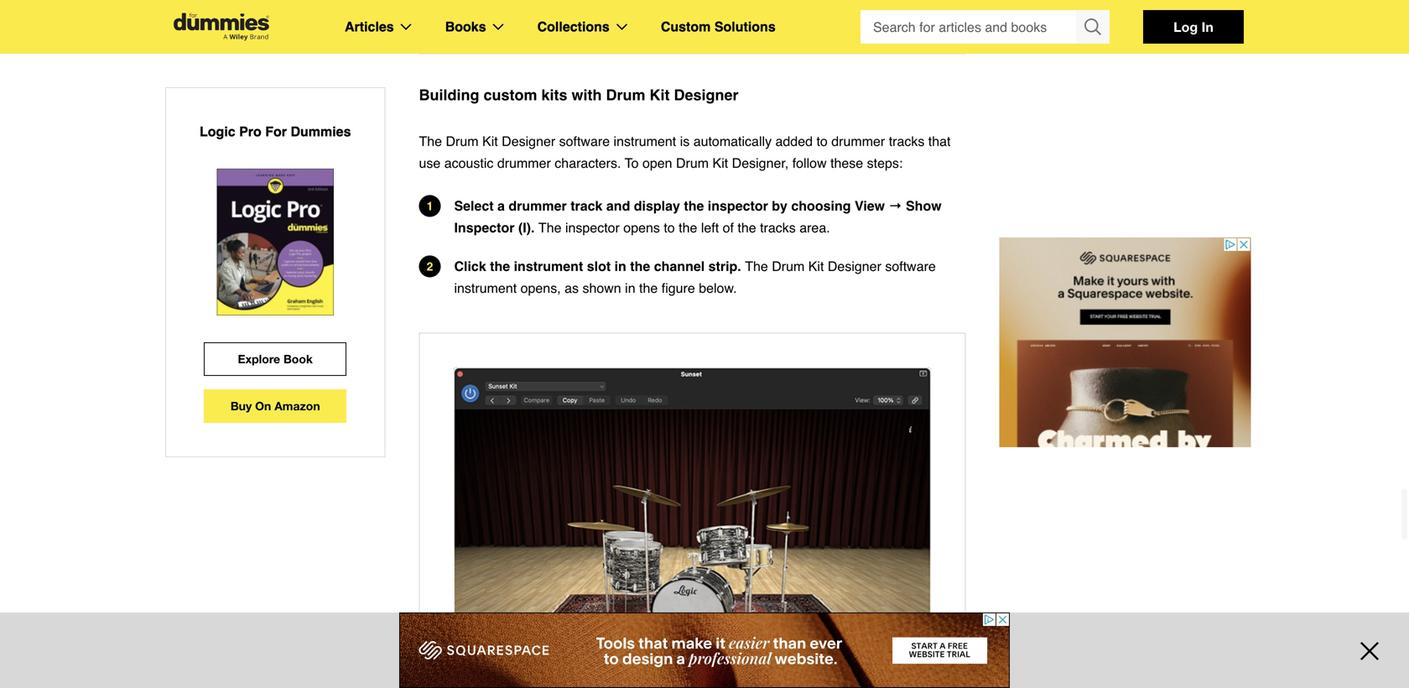 Task type: locate. For each thing, give the bounding box(es) containing it.
the
[[684, 198, 704, 214], [679, 220, 698, 235], [738, 220, 757, 235], [490, 259, 510, 274], [631, 259, 651, 274], [640, 280, 658, 296]]

0 horizontal spatial software
[[559, 134, 610, 149]]

open book categories image
[[493, 23, 504, 30]]

the inside 'the drum kit designer software instrument opens, as shown in the figure below.'
[[745, 259, 769, 274]]

0 vertical spatial to
[[817, 134, 828, 149]]

pro
[[239, 124, 262, 139]]

left
[[701, 220, 719, 235]]

1 vertical spatial tracks
[[760, 220, 796, 235]]

open collections list image
[[617, 23, 628, 30]]

0 vertical spatial tracks
[[889, 134, 925, 149]]

log in
[[1174, 19, 1214, 35]]

→
[[889, 198, 903, 214]]

0 vertical spatial drummer
[[832, 134, 886, 149]]

show
[[906, 198, 942, 214]]

kit inside 'the drum kit designer software instrument opens, as shown in the figure below.'
[[809, 259, 825, 274]]

1 vertical spatial in
[[625, 280, 636, 296]]

instrument inside the drum kit designer software instrument is automatically added to drummer tracks that use acoustic drummer characters. to open drum kit designer, follow these steps:
[[614, 134, 677, 149]]

1 horizontal spatial designer
[[674, 87, 739, 104]]

logic pro for dummies
[[200, 124, 351, 139]]

these
[[831, 155, 864, 171]]

kit down the 'area.'
[[809, 259, 825, 274]]

1 vertical spatial designer
[[502, 134, 556, 149]]

software
[[559, 134, 610, 149], [886, 259, 936, 274]]

tracks
[[889, 134, 925, 149], [760, 220, 796, 235]]

log
[[1174, 19, 1199, 35]]

software inside the drum kit designer software instrument is automatically added to drummer tracks that use acoustic drummer characters. to open drum kit designer, follow these steps:
[[559, 134, 610, 149]]

in
[[615, 259, 627, 274], [625, 280, 636, 296]]

designer inside 'the drum kit designer software instrument opens, as shown in the figure below.'
[[828, 259, 882, 274]]

tracks down by
[[760, 220, 796, 235]]

inspector down 'track'
[[566, 220, 620, 235]]

instrument up open
[[614, 134, 677, 149]]

1 vertical spatial the
[[539, 220, 562, 235]]

area.
[[800, 220, 831, 235]]

2 vertical spatial drummer
[[509, 198, 567, 214]]

drum
[[606, 87, 646, 104], [446, 134, 479, 149], [676, 155, 709, 171], [772, 259, 805, 274]]

instrument down click
[[454, 280, 517, 296]]

drum up acoustic
[[446, 134, 479, 149]]

software down "show"
[[886, 259, 936, 274]]

designer inside the drum kit designer software instrument is automatically added to drummer tracks that use acoustic drummer characters. to open drum kit designer, follow these steps:
[[502, 134, 556, 149]]

drum down the 'area.'
[[772, 259, 805, 274]]

in right slot
[[615, 259, 627, 274]]

book
[[284, 352, 313, 366]]

group
[[861, 10, 1110, 44]]

1 horizontal spatial tracks
[[889, 134, 925, 149]]

kit up acoustic
[[483, 134, 498, 149]]

instrument up opens, at top
[[514, 259, 584, 274]]

1 horizontal spatial the
[[539, 220, 562, 235]]

instrument for is
[[614, 134, 677, 149]]

to inside the drum kit designer software instrument is automatically added to drummer tracks that use acoustic drummer characters. to open drum kit designer, follow these steps:
[[817, 134, 828, 149]]

amazon
[[275, 399, 320, 413]]

the
[[419, 134, 442, 149], [539, 220, 562, 235], [745, 259, 769, 274]]

the right click
[[490, 259, 510, 274]]

automatically
[[694, 134, 772, 149]]

1 horizontal spatial inspector
[[708, 198, 769, 214]]

0 horizontal spatial designer
[[502, 134, 556, 149]]

slot
[[587, 259, 611, 274]]

1 vertical spatial inspector
[[566, 220, 620, 235]]

tracks up steps:
[[889, 134, 925, 149]]

the inspector opens to the left of the tracks area.
[[539, 220, 831, 235]]

1 vertical spatial drummer
[[498, 155, 551, 171]]

explore book
[[238, 352, 313, 366]]

2 vertical spatial the
[[745, 259, 769, 274]]

0 horizontal spatial the
[[419, 134, 442, 149]]

instrument inside 'the drum kit designer software instrument opens, as shown in the figure below.'
[[454, 280, 517, 296]]

0 horizontal spatial tracks
[[760, 220, 796, 235]]

buy
[[231, 399, 252, 413]]

0 vertical spatial designer
[[674, 87, 739, 104]]

explore book link
[[204, 342, 347, 376]]

solutions
[[715, 19, 776, 34]]

display
[[634, 198, 681, 214]]

logic
[[200, 124, 236, 139]]

1 vertical spatial software
[[886, 259, 936, 274]]

0 vertical spatial software
[[559, 134, 610, 149]]

book image image
[[217, 169, 334, 316]]

track
[[571, 198, 603, 214]]

custom
[[484, 87, 538, 104]]

characters.
[[555, 155, 621, 171]]

drummer
[[832, 134, 886, 149], [498, 155, 551, 171], [509, 198, 567, 214]]

0 vertical spatial the
[[419, 134, 442, 149]]

designer,
[[732, 155, 789, 171]]

designer
[[674, 87, 739, 104], [502, 134, 556, 149], [828, 259, 882, 274]]

inspector inside select a drummer track and display the inspector by choosing view → show inspector (i).
[[708, 198, 769, 214]]

channel
[[654, 259, 705, 274]]

2 horizontal spatial designer
[[828, 259, 882, 274]]

select
[[454, 198, 494, 214]]

1 horizontal spatial to
[[817, 134, 828, 149]]

drummer up a
[[498, 155, 551, 171]]

shown
[[583, 280, 622, 296]]

drummer up these
[[832, 134, 886, 149]]

advertisement element
[[1000, 238, 1252, 447], [399, 613, 1010, 688]]

designer down the 'area.'
[[828, 259, 882, 274]]

collections
[[538, 19, 610, 34]]

0 vertical spatial inspector
[[708, 198, 769, 214]]

inspector
[[708, 198, 769, 214], [566, 220, 620, 235]]

to
[[817, 134, 828, 149], [664, 220, 675, 235]]

kit
[[650, 87, 670, 104], [483, 134, 498, 149], [713, 155, 729, 171], [809, 259, 825, 274]]

the up use at the top of the page
[[419, 134, 442, 149]]

2 vertical spatial instrument
[[454, 280, 517, 296]]

software inside 'the drum kit designer software instrument opens, as shown in the figure below.'
[[886, 259, 936, 274]]

to up follow at the top of page
[[817, 134, 828, 149]]

the right (i).
[[539, 220, 562, 235]]

software for the drum kit designer software instrument opens, as shown in the figure below.
[[886, 259, 936, 274]]

with
[[572, 87, 602, 104]]

by
[[772, 198, 788, 214]]

1 vertical spatial to
[[664, 220, 675, 235]]

drum down is
[[676, 155, 709, 171]]

designer down custom
[[502, 134, 556, 149]]

in right "shown"
[[625, 280, 636, 296]]

1 horizontal spatial software
[[886, 259, 936, 274]]

that
[[929, 134, 951, 149]]

the left figure
[[640, 280, 658, 296]]

drummer up (i).
[[509, 198, 567, 214]]

to down display
[[664, 220, 675, 235]]

designer up is
[[674, 87, 739, 104]]

click the instrument slot in the channel strip.
[[454, 259, 745, 274]]

instrument
[[614, 134, 677, 149], [514, 259, 584, 274], [454, 280, 517, 296]]

inspector up of
[[708, 198, 769, 214]]

software up "characters."
[[559, 134, 610, 149]]

the right strip.
[[745, 259, 769, 274]]

software for the drum kit designer software instrument is automatically added to drummer tracks that use acoustic drummer characters. to open drum kit designer, follow these steps:
[[559, 134, 610, 149]]

designer for is
[[502, 134, 556, 149]]

strip.
[[709, 259, 742, 274]]

custom solutions link
[[661, 16, 776, 38]]

the up the inspector opens to the left of the tracks area.
[[684, 198, 704, 214]]

2 horizontal spatial the
[[745, 259, 769, 274]]

in
[[1202, 19, 1214, 35]]

drummer inside select a drummer track and display the inspector by choosing view → show inspector (i).
[[509, 198, 567, 214]]

added
[[776, 134, 813, 149]]

2 vertical spatial designer
[[828, 259, 882, 274]]

0 vertical spatial instrument
[[614, 134, 677, 149]]

buy on amazon
[[231, 399, 320, 413]]

in inside 'the drum kit designer software instrument opens, as shown in the figure below.'
[[625, 280, 636, 296]]

a
[[498, 198, 505, 214]]

the right of
[[738, 220, 757, 235]]



Task type: describe. For each thing, give the bounding box(es) containing it.
articles
[[345, 19, 394, 34]]

the for select
[[539, 220, 562, 235]]

use
[[419, 155, 441, 171]]

steps:
[[868, 155, 903, 171]]

cookie consent banner dialog
[[0, 628, 1410, 688]]

choosing
[[792, 198, 851, 214]]

logo image
[[165, 13, 278, 41]]

1 vertical spatial advertisement element
[[399, 613, 1010, 688]]

Search for articles and books text field
[[861, 10, 1078, 44]]

buy on amazon link
[[204, 389, 347, 423]]

tracks inside the drum kit designer software instrument is automatically added to drummer tracks that use acoustic drummer characters. to open drum kit designer, follow these steps:
[[889, 134, 925, 149]]

as
[[565, 280, 579, 296]]

to
[[625, 155, 639, 171]]

instrument for opens,
[[454, 280, 517, 296]]

acoustic
[[445, 155, 494, 171]]

books
[[445, 19, 486, 34]]

log in link
[[1144, 10, 1245, 44]]

on
[[255, 399, 271, 413]]

custom solutions
[[661, 19, 776, 34]]

explore
[[238, 352, 280, 366]]

of
[[723, 220, 734, 235]]

kit up the drum kit designer software instrument is automatically added to drummer tracks that use acoustic drummer characters. to open drum kit designer, follow these steps: at the top of page
[[650, 87, 670, 104]]

kits
[[542, 87, 568, 104]]

and
[[607, 198, 631, 214]]

the inside the drum kit designer software instrument is automatically added to drummer tracks that use acoustic drummer characters. to open drum kit designer, follow these steps:
[[419, 134, 442, 149]]

the for click
[[745, 259, 769, 274]]

view
[[855, 198, 886, 214]]

building custom kits with drum kit designer
[[419, 87, 739, 104]]

for
[[265, 124, 287, 139]]

0 horizontal spatial to
[[664, 220, 675, 235]]

dummies
[[291, 124, 351, 139]]

inspector
[[454, 220, 515, 235]]

the inside select a drummer track and display the inspector by choosing view → show inspector (i).
[[684, 198, 704, 214]]

the inside 'the drum kit designer software instrument opens, as shown in the figure below.'
[[640, 280, 658, 296]]

(i).
[[519, 220, 535, 235]]

drum inside 'the drum kit designer software instrument opens, as shown in the figure below.'
[[772, 259, 805, 274]]

building
[[419, 87, 480, 104]]

open
[[643, 155, 673, 171]]

kit down automatically
[[713, 155, 729, 171]]

figure
[[662, 280, 696, 296]]

open article categories image
[[401, 23, 412, 30]]

the drum kit designer software instrument opens, as shown in the figure below.
[[454, 259, 936, 296]]

click
[[454, 259, 487, 274]]

opens,
[[521, 280, 561, 296]]

designer for opens,
[[828, 259, 882, 274]]

1 vertical spatial instrument
[[514, 259, 584, 274]]

the drum kit designer software instrument is automatically added to drummer tracks that use acoustic drummer characters. to open drum kit designer, follow these steps:
[[419, 134, 951, 171]]

drum right with
[[606, 87, 646, 104]]

below.
[[699, 280, 737, 296]]

0 vertical spatial advertisement element
[[1000, 238, 1252, 447]]

0 horizontal spatial inspector
[[566, 220, 620, 235]]

opens
[[624, 220, 660, 235]]

custom
[[661, 19, 711, 34]]

follow
[[793, 155, 827, 171]]

0 vertical spatial in
[[615, 259, 627, 274]]

the down the opens at the left top of page
[[631, 259, 651, 274]]

is
[[680, 134, 690, 149]]

select a drummer track and display the inspector by choosing view → show inspector (i).
[[454, 198, 942, 235]]

screenshot showing logic pro drum kit designer window image
[[454, 367, 932, 688]]

the left left
[[679, 220, 698, 235]]



Task type: vqa. For each thing, say whether or not it's contained in the screenshot.
"yourself"
no



